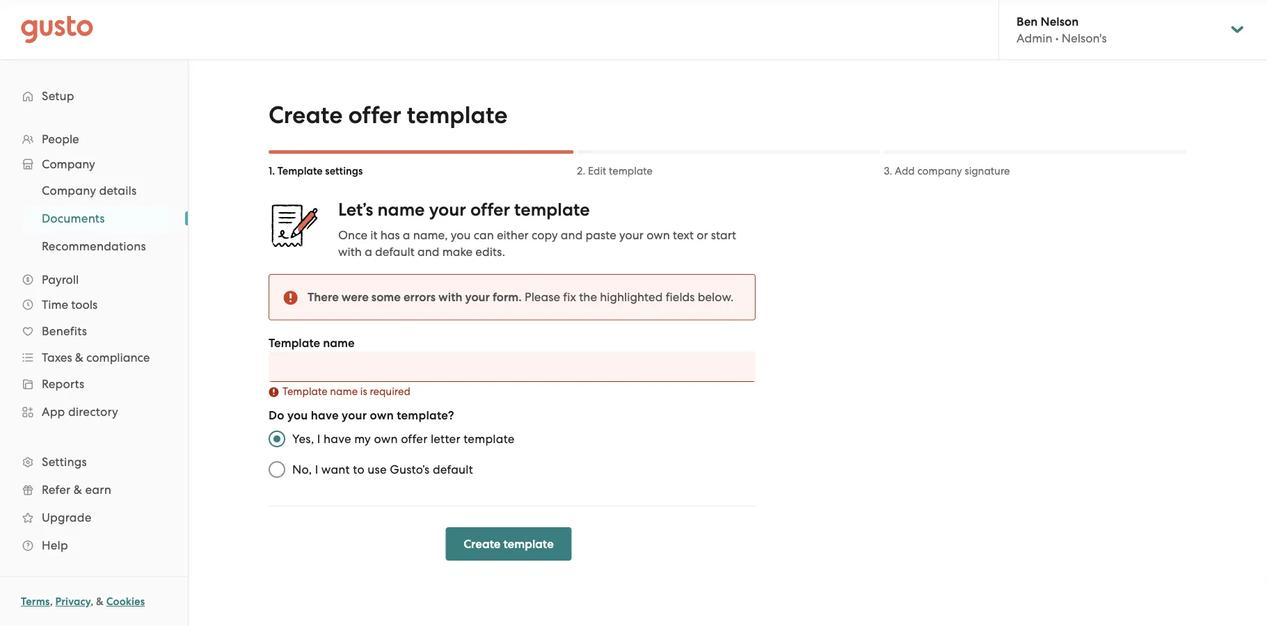 Task type: describe. For each thing, give the bounding box(es) containing it.
own for template?
[[370, 408, 394, 422]]

either
[[497, 228, 529, 242]]

form.
[[493, 290, 522, 304]]

nelson's
[[1062, 31, 1107, 45]]

template for template name
[[269, 336, 320, 350]]

tools
[[71, 298, 98, 312]]

is
[[360, 386, 367, 398]]

there
[[308, 290, 339, 304]]

cookies button
[[106, 594, 145, 610]]

company button
[[14, 152, 174, 177]]

have for my
[[324, 432, 351, 446]]

0 vertical spatial offer
[[348, 101, 401, 129]]

edit
[[588, 165, 606, 177]]

upgrade link
[[14, 505, 174, 530]]

earn
[[85, 483, 111, 497]]

company
[[917, 165, 962, 177]]

terms link
[[21, 596, 50, 608]]

settings
[[42, 455, 87, 469]]

let's name your offer template
[[338, 199, 590, 221]]

your inside the once it has a name, you can either copy and paste your own text or start with a default and make edits.
[[619, 228, 644, 242]]

your left form.
[[465, 290, 490, 304]]

errors
[[404, 290, 436, 304]]

the
[[579, 290, 597, 304]]

some
[[371, 290, 401, 304]]

directory
[[68, 405, 118, 419]]

template settings
[[278, 165, 363, 177]]

benefits
[[42, 324, 87, 338]]

app directory
[[42, 405, 118, 419]]

No, I want to use Gusto's default radio
[[262, 454, 292, 485]]

help link
[[14, 533, 174, 558]]

payroll
[[42, 273, 79, 287]]

edit template
[[588, 165, 653, 177]]

cookies
[[106, 596, 145, 608]]

1 horizontal spatial default
[[433, 463, 473, 477]]

taxes & compliance button
[[14, 345, 174, 370]]

to
[[353, 463, 365, 477]]

required
[[370, 386, 410, 398]]

details
[[99, 184, 137, 198]]

letter
[[431, 432, 461, 446]]

name for is
[[330, 386, 358, 398]]

settings link
[[14, 450, 174, 475]]

own for offer
[[374, 432, 398, 446]]

time
[[42, 298, 68, 312]]

i for no,
[[315, 463, 318, 477]]

gusto navigation element
[[0, 60, 188, 582]]

start
[[711, 228, 736, 242]]

reports
[[42, 377, 85, 391]]

company for company
[[42, 157, 95, 171]]

text
[[673, 228, 694, 242]]

privacy link
[[55, 596, 91, 608]]

company details link
[[25, 178, 174, 203]]

template inside button
[[503, 537, 554, 551]]

yes, i have my own offer letter template
[[292, 432, 515, 446]]

nelson
[[1041, 14, 1079, 28]]

do
[[269, 408, 284, 422]]

time tools button
[[14, 292, 174, 317]]

signature
[[965, 165, 1010, 177]]

company details
[[42, 184, 137, 198]]

& for earn
[[74, 483, 82, 497]]

recommendations link
[[25, 234, 174, 259]]

benefits link
[[14, 319, 174, 344]]

upgrade
[[42, 511, 92, 525]]

name,
[[413, 228, 448, 242]]

ben
[[1017, 14, 1038, 28]]

let's
[[338, 199, 373, 221]]

copy
[[532, 228, 558, 242]]

setup link
[[14, 84, 174, 109]]

recommendations
[[42, 239, 146, 253]]

help
[[42, 539, 68, 553]]

terms
[[21, 596, 50, 608]]

2 vertical spatial &
[[96, 596, 104, 608]]

have for your
[[311, 408, 339, 422]]

template?
[[397, 408, 454, 422]]

create template
[[464, 537, 554, 551]]

app directory link
[[14, 399, 174, 424]]

with inside the once it has a name, you can either copy and paste your own text or start with a default and make edits.
[[338, 245, 362, 259]]

there were some errors with your form. please fix the highlighted fields below.
[[308, 290, 734, 304]]

1 vertical spatial a
[[365, 245, 372, 259]]

home image
[[21, 16, 93, 43]]

create offer template
[[269, 101, 508, 129]]

Template name text field
[[269, 351, 756, 382]]

name for your
[[378, 199, 425, 221]]

make
[[442, 245, 473, 259]]

create for create template
[[464, 537, 501, 551]]

people
[[42, 132, 79, 146]]

i for yes,
[[317, 432, 321, 446]]

1 , from the left
[[50, 596, 53, 608]]

1 vertical spatial and
[[418, 245, 439, 259]]



Task type: locate. For each thing, give the bounding box(es) containing it.
1 vertical spatial name
[[323, 336, 355, 350]]

fields
[[666, 290, 695, 304]]

or
[[697, 228, 708, 242]]

privacy
[[55, 596, 91, 608]]

0 vertical spatial create
[[269, 101, 343, 129]]

, left privacy
[[50, 596, 53, 608]]

0 horizontal spatial default
[[375, 245, 415, 259]]

have down template name is required
[[311, 408, 339, 422]]

0 vertical spatial &
[[75, 351, 83, 365]]

offer up can
[[470, 199, 510, 221]]

create inside create template button
[[464, 537, 501, 551]]

gusto's
[[390, 463, 430, 477]]

do you have your own template?
[[269, 408, 454, 422]]

name down there
[[323, 336, 355, 350]]

no,
[[292, 463, 312, 477]]

0 vertical spatial default
[[375, 245, 415, 259]]

1 vertical spatial i
[[315, 463, 318, 477]]

& inside dropdown button
[[75, 351, 83, 365]]

you inside the once it has a name, you can either copy and paste your own text or start with a default and make edits.
[[451, 228, 471, 242]]

app
[[42, 405, 65, 419]]

0 vertical spatial you
[[451, 228, 471, 242]]

& right taxes
[[75, 351, 83, 365]]

2 list from the top
[[0, 177, 188, 260]]

own
[[647, 228, 670, 242], [370, 408, 394, 422], [374, 432, 398, 446]]

0 horizontal spatial ,
[[50, 596, 53, 608]]

you
[[451, 228, 471, 242], [287, 408, 308, 422]]

& left the cookies button
[[96, 596, 104, 608]]

template down there
[[269, 336, 320, 350]]

can
[[474, 228, 494, 242]]

default inside the once it has a name, you can either copy and paste your own text or start with a default and make edits.
[[375, 245, 415, 259]]

have
[[311, 408, 339, 422], [324, 432, 351, 446]]

1 vertical spatial offer
[[470, 199, 510, 221]]

1 company from the top
[[42, 157, 95, 171]]

2 company from the top
[[42, 184, 96, 198]]

own inside the once it has a name, you can either copy and paste your own text or start with a default and make edits.
[[647, 228, 670, 242]]

admin
[[1017, 31, 1053, 45]]

2 , from the left
[[91, 596, 93, 608]]

your up 'name,'
[[429, 199, 466, 221]]

0 vertical spatial name
[[378, 199, 425, 221]]

a right has
[[403, 228, 410, 242]]

template for template settings
[[278, 165, 323, 177]]

with down the once
[[338, 245, 362, 259]]

i
[[317, 432, 321, 446], [315, 463, 318, 477]]

template
[[407, 101, 508, 129], [609, 165, 653, 177], [514, 199, 590, 221], [464, 432, 515, 446], [503, 537, 554, 551]]

list
[[0, 127, 188, 559], [0, 177, 188, 260]]

reports link
[[14, 372, 174, 397]]

default down letter
[[433, 463, 473, 477]]

1 vertical spatial own
[[370, 408, 394, 422]]

below.
[[698, 290, 734, 304]]

1 list from the top
[[0, 127, 188, 559]]

0 vertical spatial with
[[338, 245, 362, 259]]

0 vertical spatial own
[[647, 228, 670, 242]]

2 vertical spatial name
[[330, 386, 358, 398]]

once it has a name, you can either copy and paste your own text or start with a default and make edits.
[[338, 228, 736, 259]]

ben nelson admin • nelson's
[[1017, 14, 1107, 45]]

please
[[525, 290, 560, 304]]

0 vertical spatial company
[[42, 157, 95, 171]]

add company signature
[[895, 165, 1010, 177]]

0 vertical spatial i
[[317, 432, 321, 446]]

i right no,
[[315, 463, 318, 477]]

template name
[[269, 336, 355, 350]]

create
[[269, 101, 343, 129], [464, 537, 501, 551]]

create template button
[[446, 527, 572, 561]]

0 vertical spatial and
[[561, 228, 583, 242]]

create for create offer template
[[269, 101, 343, 129]]

0 vertical spatial template
[[278, 165, 323, 177]]

1 vertical spatial template
[[269, 336, 320, 350]]

0 horizontal spatial with
[[338, 245, 362, 259]]

company inside dropdown button
[[42, 157, 95, 171]]

it
[[370, 228, 378, 242]]

i right "yes,"
[[317, 432, 321, 446]]

1 vertical spatial you
[[287, 408, 308, 422]]

0 vertical spatial a
[[403, 228, 410, 242]]

compliance
[[86, 351, 150, 365]]

you right do
[[287, 408, 308, 422]]

payroll button
[[14, 267, 174, 292]]

taxes
[[42, 351, 72, 365]]

0 vertical spatial have
[[311, 408, 339, 422]]

were
[[342, 290, 369, 304]]

people button
[[14, 127, 174, 152]]

Yes, I have my own offer letter template radio
[[262, 424, 292, 454]]

with
[[338, 245, 362, 259], [438, 290, 462, 304]]

offer up settings
[[348, 101, 401, 129]]

paste
[[586, 228, 616, 242]]

default down has
[[375, 245, 415, 259]]

1 vertical spatial default
[[433, 463, 473, 477]]

use
[[368, 463, 387, 477]]

1 vertical spatial &
[[74, 483, 82, 497]]

1 horizontal spatial a
[[403, 228, 410, 242]]

company up documents
[[42, 184, 96, 198]]

refer
[[42, 483, 71, 497]]

your
[[429, 199, 466, 221], [619, 228, 644, 242], [465, 290, 490, 304], [342, 408, 367, 422]]

you up make
[[451, 228, 471, 242]]

1 horizontal spatial with
[[438, 290, 462, 304]]

company down people
[[42, 157, 95, 171]]

& for compliance
[[75, 351, 83, 365]]

has
[[380, 228, 400, 242]]

1 horizontal spatial create
[[464, 537, 501, 551]]

have left my
[[324, 432, 351, 446]]

own right my
[[374, 432, 398, 446]]

refer & earn link
[[14, 477, 174, 502]]

my
[[354, 432, 371, 446]]

yes,
[[292, 432, 314, 446]]

0 horizontal spatial you
[[287, 408, 308, 422]]

and right copy at the top left
[[561, 228, 583, 242]]

and down 'name,'
[[418, 245, 439, 259]]

name
[[378, 199, 425, 221], [323, 336, 355, 350], [330, 386, 358, 398]]

1 horizontal spatial and
[[561, 228, 583, 242]]

with right the errors
[[438, 290, 462, 304]]

own down required
[[370, 408, 394, 422]]

add
[[895, 165, 915, 177]]

template for template name is required
[[283, 386, 328, 398]]

your right paste
[[619, 228, 644, 242]]

1 vertical spatial create
[[464, 537, 501, 551]]

own left text
[[647, 228, 670, 242]]

,
[[50, 596, 53, 608], [91, 596, 93, 608]]

name left is
[[330, 386, 358, 398]]

template
[[278, 165, 323, 177], [269, 336, 320, 350], [283, 386, 328, 398]]

2 vertical spatial template
[[283, 386, 328, 398]]

•
[[1055, 31, 1059, 45]]

1 horizontal spatial you
[[451, 228, 471, 242]]

company for company details
[[42, 184, 96, 198]]

1 vertical spatial have
[[324, 432, 351, 446]]

documents
[[42, 212, 105, 225]]

settings
[[325, 165, 363, 177]]

offer down "template?"
[[401, 432, 428, 446]]

documents link
[[25, 206, 174, 231]]

want
[[321, 463, 350, 477]]

time tools
[[42, 298, 98, 312]]

default
[[375, 245, 415, 259], [433, 463, 473, 477]]

1 horizontal spatial ,
[[91, 596, 93, 608]]

1 vertical spatial with
[[438, 290, 462, 304]]

0 horizontal spatial a
[[365, 245, 372, 259]]

company
[[42, 157, 95, 171], [42, 184, 96, 198]]

highlighted
[[600, 290, 663, 304]]

and
[[561, 228, 583, 242], [418, 245, 439, 259]]

terms , privacy , & cookies
[[21, 596, 145, 608]]

setup
[[42, 89, 74, 103]]

name up has
[[378, 199, 425, 221]]

your down template name is required
[[342, 408, 367, 422]]

0 horizontal spatial create
[[269, 101, 343, 129]]

template left settings
[[278, 165, 323, 177]]

no, i want to use gusto's default
[[292, 463, 473, 477]]

edits.
[[476, 245, 505, 259]]

0 horizontal spatial and
[[418, 245, 439, 259]]

offer
[[348, 101, 401, 129], [470, 199, 510, 221], [401, 432, 428, 446]]

1 vertical spatial company
[[42, 184, 96, 198]]

fix
[[563, 290, 576, 304]]

2 vertical spatial offer
[[401, 432, 428, 446]]

refer & earn
[[42, 483, 111, 497]]

list containing company details
[[0, 177, 188, 260]]

template up do
[[283, 386, 328, 398]]

a down "it"
[[365, 245, 372, 259]]

list containing people
[[0, 127, 188, 559]]

, left cookies at the left bottom
[[91, 596, 93, 608]]

taxes & compliance
[[42, 351, 150, 365]]

template name is required
[[283, 386, 410, 398]]

a
[[403, 228, 410, 242], [365, 245, 372, 259]]

2 vertical spatial own
[[374, 432, 398, 446]]

& left earn
[[74, 483, 82, 497]]



Task type: vqa. For each thing, say whether or not it's contained in the screenshot.
See if I qualify link
no



